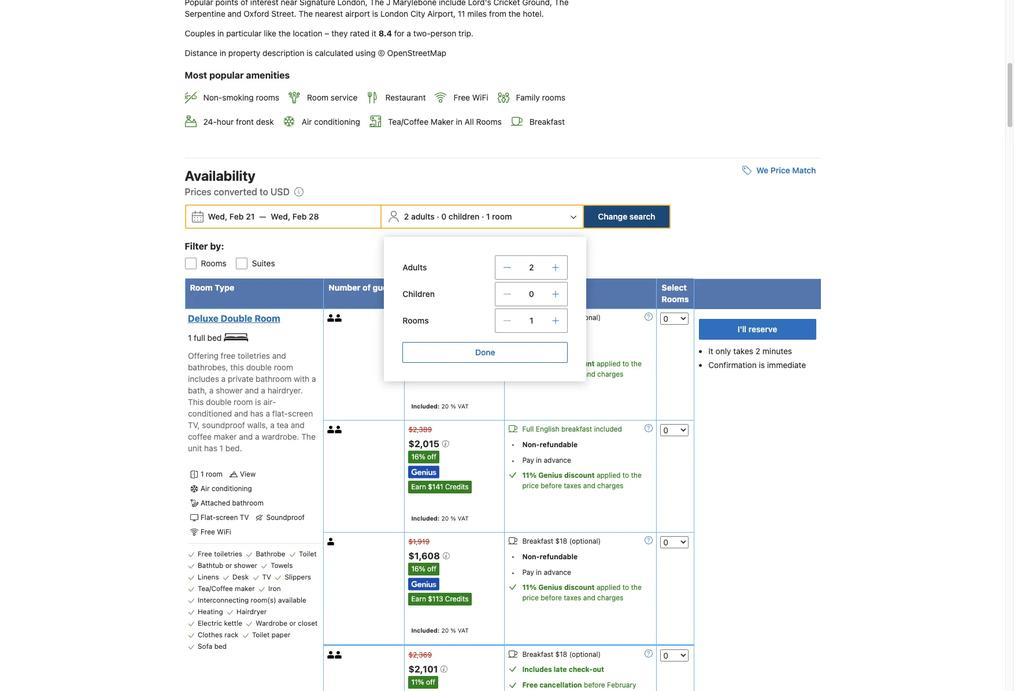 Task type: describe. For each thing, give the bounding box(es) containing it.
non-refundable for $2,015
[[522, 441, 578, 450]]

calculated
[[315, 48, 353, 58]]

clothes rack
[[198, 631, 239, 640]]

1 charges from the top
[[597, 370, 624, 379]]

breakfast for more details on meals and payment options icon corresponding to $1,608
[[522, 537, 553, 546]]

a left private
[[221, 374, 226, 384]]

includes
[[522, 665, 552, 674]]

breakfast
[[561, 425, 592, 434]]

non- for more details on meals and payment options icon corresponding to $1,608
[[522, 553, 540, 562]]

is inside offering free toiletries and bathrobes, this double room includes a private bathroom with a bath, a shower and a hairdryer. this double room is air- conditioned and has a flat-screen tv, soundproof walls, a tea and coffee maker and a wardrobe. the unit has 1 bed.
[[255, 397, 261, 407]]

16% off. you're getting 16% off the original price due to multiple deals and benefits.. element for $2,015
[[408, 451, 439, 464]]

11% for 1st more details on meals and payment options icon from the top of the page
[[522, 360, 537, 368]]

amenities
[[246, 70, 290, 80]]

type
[[215, 283, 234, 292]]

11% for more details on meals and payment options icon corresponding to $1,608
[[522, 584, 537, 592]]

11% off
[[411, 678, 435, 687]]

pay for $1,608
[[522, 568, 534, 577]]

applied for $2,015
[[597, 472, 621, 480]]

couples in particular like the location – they rated it 8.4 for a two-person trip.
[[185, 28, 473, 38]]

this
[[230, 363, 244, 373]]

soundproof
[[202, 421, 245, 430]]

cancellation
[[540, 681, 582, 690]]

% for $1,608
[[451, 627, 456, 634]]

1 left week
[[459, 283, 463, 292]]

1 vertical spatial bed
[[214, 643, 227, 651]]

11% off. you're getting a reduced rate because this property is offering a discount.. element
[[408, 676, 438, 689]]

a right "with"
[[312, 374, 316, 384]]

offering free toiletries and bathrobes, this double room includes a private bathroom with a bath, a shower and a hairdryer. this double room is air- conditioned and has a flat-screen tv, soundproof walls, a tea and coffee maker and a wardrobe. the unit has 1 bed.
[[188, 351, 316, 454]]

$2,389
[[408, 426, 432, 435]]

most
[[185, 70, 207, 80]]

filter
[[185, 241, 208, 251]]

$1,608
[[408, 551, 442, 561]]

before for more details on meals and payment options icon corresponding to $1,608
[[541, 594, 562, 603]]

1 16% off. you're getting 16% off the original price due to multiple deals and benefits.. element from the top
[[408, 339, 439, 352]]

the for more details on meals and payment options icon corresponding to $1,608
[[631, 584, 642, 592]]

it
[[708, 346, 713, 356]]

this
[[188, 397, 204, 407]]

flat-screen tv
[[201, 514, 249, 522]]

3 • from the top
[[511, 441, 515, 449]]

1 vertical spatial maker
[[235, 585, 255, 593]]

0 horizontal spatial tv
[[240, 514, 249, 522]]

price for $2,015
[[522, 482, 539, 491]]

1 vertical spatial toiletries
[[214, 550, 242, 559]]

1 rooms from the left
[[256, 93, 279, 103]]

rack
[[225, 631, 239, 640]]

rooms down children
[[403, 316, 429, 325]]

taxes for $2,015
[[564, 482, 581, 491]]

1 pay from the top
[[522, 344, 534, 353]]

free
[[221, 351, 236, 361]]

hour
[[217, 117, 234, 126]]

they
[[331, 28, 348, 38]]

towels
[[271, 562, 293, 570]]

before for 1st more details on meals and payment options icon from the top of the page
[[541, 370, 562, 379]]

heating
[[198, 608, 223, 617]]

room type
[[190, 283, 234, 292]]

breakfast for 1st more details on meals and payment options icon from the top of the page
[[522, 313, 553, 322]]

1 vat from the top
[[458, 403, 469, 410]]

included
[[594, 425, 622, 434]]

breakfast $18 (optional) for $2,101
[[522, 650, 601, 659]]

unit
[[188, 444, 202, 454]]

0 horizontal spatial air
[[201, 485, 210, 493]]

21
[[246, 211, 255, 221]]

$2,015
[[408, 439, 442, 449]]

charges for $2,015
[[597, 482, 624, 491]]

taxes for $1,608
[[564, 594, 581, 603]]

flat-
[[272, 409, 288, 419]]

vat for $1,608
[[458, 627, 469, 634]]

1 non-refundable from the top
[[522, 329, 578, 338]]

tea/coffee for tea/coffee maker
[[198, 585, 233, 593]]

tea/coffee maker in all rooms
[[388, 117, 502, 126]]

1 16% from the top
[[411, 341, 425, 350]]

0 vertical spatial wifi
[[472, 93, 488, 103]]

0 horizontal spatial conditioning
[[212, 485, 252, 493]]

included: 20 % vat for $1,608
[[411, 627, 469, 634]]

advance for $1,608
[[544, 568, 571, 577]]

$18 for $1,608
[[555, 537, 567, 546]]

24-hour front desk
[[203, 117, 274, 126]]

hairdryer.
[[268, 386, 303, 396]]

february
[[607, 681, 636, 690]]

1 horizontal spatial 0
[[529, 289, 534, 299]]

converted
[[214, 187, 257, 197]]

bathtub or shower
[[198, 562, 257, 570]]

particular
[[226, 28, 262, 38]]

1 vertical spatial shower
[[234, 562, 257, 570]]

non- for 1st more details on meals and payment options icon from the top of the page
[[522, 329, 540, 338]]

1 refundable from the top
[[540, 329, 578, 338]]

toiletries inside offering free toiletries and bathrobes, this double room includes a private bathroom with a bath, a shower and a hairdryer. this double room is air- conditioned and has a flat-screen tv, soundproof walls, a tea and coffee maker and a wardrobe. the unit has 1 bed.
[[238, 351, 270, 361]]

a down walls,
[[255, 432, 259, 442]]

4 • from the top
[[511, 457, 515, 466]]

attached
[[201, 499, 230, 508]]

1 applied from the top
[[597, 360, 621, 368]]

credits for $1,608
[[445, 595, 469, 604]]

with
[[294, 374, 309, 384]]

screen inside offering free toiletries and bathrobes, this double room includes a private bathroom with a bath, a shower and a hairdryer. this double room is air- conditioned and has a flat-screen tv, soundproof walls, a tea and coffee maker and a wardrobe. the unit has 1 bed.
[[288, 409, 313, 419]]

1 vertical spatial tv
[[262, 573, 271, 582]]

a left 'tea'
[[270, 421, 275, 430]]

2 inside the it only takes 2 minutes confirmation is immediate
[[756, 346, 760, 356]]

1 included: 20 % vat from the top
[[411, 403, 469, 410]]

guests
[[373, 283, 400, 292]]

room up hairdryer.
[[274, 363, 293, 373]]

before for more details on meals and payment options image
[[541, 482, 562, 491]]

number of guests
[[329, 283, 400, 292]]

charges for $1,608
[[597, 594, 624, 603]]

1 inside button
[[486, 211, 490, 221]]

©
[[378, 48, 385, 58]]

1 $18 from the top
[[555, 313, 567, 322]]

earn for $1,608
[[411, 595, 426, 604]]

availability
[[185, 168, 255, 184]]

maker inside offering free toiletries and bathrobes, this double room includes a private bathroom with a bath, a shower and a hairdryer. this double room is air- conditioned and has a flat-screen tv, soundproof walls, a tea and coffee maker and a wardrobe. the unit has 1 bed.
[[214, 432, 237, 442]]

1 horizontal spatial conditioning
[[314, 117, 360, 126]]

tea
[[277, 421, 289, 430]]

1 horizontal spatial has
[[250, 409, 264, 419]]

11% for more details on meals and payment options image
[[522, 472, 537, 480]]

0 horizontal spatial has
[[204, 444, 217, 454]]

4 occupancy image from the top
[[327, 652, 335, 659]]

off for $1,919
[[427, 565, 436, 574]]

we price match
[[756, 165, 816, 175]]

a down air-
[[266, 409, 270, 419]]

6 • from the top
[[511, 569, 515, 578]]

0 vertical spatial bed
[[207, 333, 222, 343]]

prices converted to usd
[[185, 187, 290, 197]]

sofa
[[198, 643, 212, 651]]

deluxe double room
[[188, 313, 280, 324]]

16% off. you're getting 16% off the original price due to multiple deals and benefits.. element for $1,608
[[408, 563, 439, 576]]

non-refundable for $1,608
[[522, 553, 578, 562]]

more details on meals and payment options image for $1,608
[[645, 537, 653, 545]]

late
[[554, 665, 567, 674]]

to for more details on meals and payment options image
[[623, 472, 629, 480]]

couples
[[185, 28, 215, 38]]

—
[[259, 211, 266, 221]]

1 taxes from the top
[[564, 370, 581, 379]]

1 (optional) from the top
[[569, 313, 601, 322]]

non- for more details on meals and payment options image
[[522, 441, 540, 450]]

free up bathtub
[[198, 550, 212, 559]]

0 vertical spatial free wifi
[[454, 93, 488, 103]]

person
[[431, 28, 456, 38]]

0 horizontal spatial price
[[423, 283, 444, 292]]

free toiletries
[[198, 550, 242, 559]]

popular
[[209, 70, 244, 80]]

room up 'attached'
[[206, 470, 223, 479]]

immediate
[[767, 360, 806, 370]]

% for $2,015
[[451, 515, 456, 522]]

1 horizontal spatial air
[[302, 117, 312, 126]]

off for $2,389
[[427, 453, 436, 462]]

deluxe double room link
[[188, 313, 317, 324]]

free down the includes
[[522, 681, 538, 690]]

the
[[301, 432, 316, 442]]

$2,369
[[408, 651, 432, 660]]

5 • from the top
[[511, 553, 515, 561]]

coffee
[[188, 432, 212, 442]]

wardrobe.
[[262, 432, 299, 442]]

property
[[228, 48, 260, 58]]

2 rooms from the left
[[542, 93, 566, 103]]

distance in property description is calculated using © openstreetmap
[[185, 48, 446, 58]]

view
[[240, 470, 256, 479]]

i'll reserve button
[[699, 319, 816, 340]]

change
[[598, 211, 628, 221]]

out
[[593, 665, 604, 674]]

0 horizontal spatial for
[[394, 28, 405, 38]]

1 horizontal spatial is
[[307, 48, 313, 58]]

non-smoking rooms
[[203, 93, 279, 103]]

bathrobes,
[[188, 363, 228, 373]]

before inside before february
[[584, 681, 605, 690]]

restaurant
[[385, 93, 426, 103]]

tv,
[[188, 421, 200, 430]]

1 horizontal spatial for
[[446, 283, 457, 292]]

0 horizontal spatial screen
[[216, 514, 238, 522]]

we
[[756, 165, 769, 175]]

$1,919
[[408, 538, 430, 547]]

$2,132
[[408, 314, 431, 323]]

it only takes 2 minutes confirmation is immediate
[[708, 346, 806, 370]]

more details on meals and payment options image for $2,101
[[645, 650, 653, 658]]

off down "$2,101"
[[426, 678, 435, 687]]

toilet for toilet paper
[[252, 631, 270, 640]]

1 applied to the price before taxes and charges from the top
[[522, 360, 642, 379]]



Task type: vqa. For each thing, say whether or not it's contained in the screenshot.
the top Included:
yes



Task type: locate. For each thing, give the bounding box(es) containing it.
included: up "$2,389"
[[411, 403, 440, 410]]

(optional) for $2,101
[[569, 650, 601, 659]]

front
[[236, 117, 254, 126]]

1 horizontal spatial toilet
[[299, 550, 317, 559]]

occupancy image for $2,015
[[335, 426, 342, 434]]

1 included: from the top
[[411, 403, 440, 410]]

1 vertical spatial room
[[190, 283, 213, 292]]

1 vertical spatial price
[[522, 482, 539, 491]]

1 horizontal spatial wed,
[[271, 211, 290, 221]]

off down $2,015
[[427, 453, 436, 462]]

has
[[250, 409, 264, 419], [204, 444, 217, 454]]

0 vertical spatial 11% genius discount
[[522, 360, 595, 368]]

2 20 from the top
[[441, 515, 449, 522]]

more details on meals and payment options image
[[645, 313, 653, 321], [645, 537, 653, 545], [645, 650, 653, 658]]

0 vertical spatial toiletries
[[238, 351, 270, 361]]

3 vat from the top
[[458, 627, 469, 634]]

2 vertical spatial advance
[[544, 568, 571, 577]]

a left "two-"
[[407, 28, 411, 38]]

conditioning down room service
[[314, 117, 360, 126]]

free cancellation
[[522, 681, 582, 690]]

discount for $2,015
[[564, 472, 595, 480]]

0 horizontal spatial free wifi
[[201, 528, 231, 537]]

0 horizontal spatial rooms
[[256, 93, 279, 103]]

0 vertical spatial 16%
[[411, 341, 425, 350]]

3 breakfast $18 (optional) from the top
[[522, 650, 601, 659]]

2 vertical spatial 11% genius discount
[[522, 584, 595, 592]]

3 included: 20 % vat from the top
[[411, 627, 469, 634]]

1 horizontal spatial rooms
[[542, 93, 566, 103]]

1 advance from the top
[[544, 344, 571, 353]]

2 genius from the top
[[538, 472, 563, 480]]

0 vertical spatial genius
[[538, 360, 563, 368]]

3 11% genius discount from the top
[[522, 584, 595, 592]]

a up air-
[[261, 386, 265, 396]]

description
[[263, 48, 304, 58]]

$141
[[428, 483, 443, 492]]

family
[[516, 93, 540, 103]]

2 right takes
[[756, 346, 760, 356]]

by:
[[210, 241, 224, 251]]

service
[[331, 93, 358, 103]]

price down adults
[[423, 283, 444, 292]]

3 20 from the top
[[441, 627, 449, 634]]

0 vertical spatial vat
[[458, 403, 469, 410]]

1 16% off from the top
[[411, 341, 436, 350]]

0 horizontal spatial wed,
[[208, 211, 227, 221]]

16% off. you're getting 16% off the original price due to multiple deals and benefits.. element down $1,608
[[408, 563, 439, 576]]

1 vertical spatial is
[[759, 360, 765, 370]]

off down $2,132
[[427, 341, 436, 350]]

1 11% genius discount from the top
[[522, 360, 595, 368]]

included:
[[411, 403, 440, 410], [411, 515, 440, 522], [411, 627, 440, 634]]

1 wed, from the left
[[208, 211, 227, 221]]

16% off for $2,015
[[411, 453, 436, 462]]

usd
[[271, 187, 290, 197]]

2 vertical spatial 16% off. you're getting 16% off the original price due to multiple deals and benefits.. element
[[408, 563, 439, 576]]

2 11% genius discount from the top
[[522, 472, 595, 480]]

or left closet
[[289, 619, 296, 628]]

pay for $2,015
[[522, 456, 534, 465]]

2 vertical spatial non-refundable
[[522, 553, 578, 562]]

1 vertical spatial occupancy image
[[335, 426, 342, 434]]

or down "free toiletries"
[[225, 562, 232, 570]]

credits right $141
[[445, 483, 469, 492]]

20
[[441, 403, 449, 410], [441, 515, 449, 522], [441, 627, 449, 634]]

1 vertical spatial conditioning
[[212, 485, 252, 493]]

bathtub
[[198, 562, 223, 570]]

toiletries up this
[[238, 351, 270, 361]]

3 applied to the price before taxes and charges from the top
[[522, 584, 642, 603]]

3 occupancy image from the top
[[335, 652, 342, 659]]

3 price from the top
[[522, 594, 539, 603]]

2 price from the top
[[522, 482, 539, 491]]

rooms down by:
[[201, 258, 227, 268]]

–
[[325, 28, 329, 38]]

discount for $1,608
[[564, 584, 595, 592]]

available
[[278, 596, 306, 605]]

bathrobe
[[256, 550, 285, 559]]

bathroom up hairdryer.
[[256, 374, 292, 384]]

2 credits from the top
[[445, 595, 469, 604]]

tea/coffee
[[388, 117, 429, 126], [198, 585, 233, 593]]

20 down earn $113 credits
[[441, 627, 449, 634]]

room inside deluxe double room link
[[255, 313, 280, 324]]

1 % from the top
[[451, 403, 456, 410]]

electric
[[198, 619, 222, 628]]

2 vertical spatial charges
[[597, 594, 624, 603]]

the for more details on meals and payment options image
[[631, 472, 642, 480]]

air conditioning down room service
[[302, 117, 360, 126]]

1 down unit
[[201, 470, 204, 479]]

16% off down $2,132
[[411, 341, 436, 350]]

0 left children
[[441, 211, 447, 221]]

rooms
[[476, 117, 502, 126], [201, 258, 227, 268], [662, 294, 689, 304], [403, 316, 429, 325]]

16% for $2,015
[[411, 453, 425, 462]]

price for 1 week
[[423, 283, 486, 292]]

wed, right — on the left top
[[271, 211, 290, 221]]

1 · from the left
[[437, 211, 439, 221]]

3 non-refundable from the top
[[522, 553, 578, 562]]

0 vertical spatial room
[[307, 93, 328, 103]]

conditioning up the attached bathroom
[[212, 485, 252, 493]]

2 vertical spatial breakfast $18 (optional)
[[522, 650, 601, 659]]

2 taxes from the top
[[564, 482, 581, 491]]

16% off. you're getting 16% off the original price due to multiple deals and benefits.. element down $2,015
[[408, 451, 439, 464]]

earn left $141
[[411, 483, 426, 492]]

included: 20 % vat up "$2,389"
[[411, 403, 469, 410]]

1 horizontal spatial tv
[[262, 573, 271, 582]]

feb left 21 on the top left
[[230, 211, 244, 221]]

double up private
[[246, 363, 272, 373]]

choices
[[530, 283, 562, 292]]

hairdryer
[[237, 608, 267, 617]]

air
[[302, 117, 312, 126], [201, 485, 210, 493]]

2 16% off. you're getting 16% off the original price due to multiple deals and benefits.. element from the top
[[408, 451, 439, 464]]

0 vertical spatial screen
[[288, 409, 313, 419]]

3 refundable from the top
[[540, 553, 578, 562]]

2 vertical spatial price
[[522, 594, 539, 603]]

2 non-refundable from the top
[[522, 441, 578, 450]]

0 horizontal spatial air conditioning
[[201, 485, 252, 493]]

1 vertical spatial 0
[[529, 289, 534, 299]]

free up all
[[454, 93, 470, 103]]

1 vertical spatial bathroom
[[232, 499, 264, 508]]

2 feb from the left
[[293, 211, 307, 221]]

0 inside button
[[441, 211, 447, 221]]

free down 'flat-' in the left bottom of the page
[[201, 528, 215, 537]]

0 vertical spatial 2
[[404, 211, 409, 221]]

room for room service
[[307, 93, 328, 103]]

toilet down wardrobe
[[252, 631, 270, 640]]

includes
[[188, 374, 219, 384]]

3 $18 from the top
[[555, 650, 567, 659]]

bathroom up flat-screen tv
[[232, 499, 264, 508]]

1 vertical spatial 16% off. you're getting 16% off the original price due to multiple deals and benefits.. element
[[408, 451, 439, 464]]

free wifi up all
[[454, 93, 488, 103]]

2 inside button
[[404, 211, 409, 221]]

2 wed, from the left
[[271, 211, 290, 221]]

1 right children
[[486, 211, 490, 221]]

two-
[[413, 28, 431, 38]]

0 vertical spatial pay in advance
[[522, 344, 571, 353]]

iron
[[268, 585, 281, 593]]

genius for $2,015
[[538, 472, 563, 480]]

1 occupancy image from the top
[[327, 314, 335, 322]]

2 for 2 adults · 0 children · 1 room
[[404, 211, 409, 221]]

off for $2,132
[[427, 341, 436, 350]]

3 charges from the top
[[597, 594, 624, 603]]

distance
[[185, 48, 217, 58]]

3 taxes from the top
[[564, 594, 581, 603]]

1 vertical spatial genius
[[538, 472, 563, 480]]

24-
[[203, 117, 217, 126]]

2
[[404, 211, 409, 221], [529, 262, 534, 272], [756, 346, 760, 356]]

1 vertical spatial vat
[[458, 515, 469, 522]]

for right the '8.4'
[[394, 28, 405, 38]]

2 vertical spatial genius
[[538, 584, 563, 592]]

tv down the attached bathroom
[[240, 514, 249, 522]]

smoking
[[222, 93, 254, 103]]

group containing rooms
[[175, 248, 821, 269]]

1 vertical spatial 11% genius discount
[[522, 472, 595, 480]]

16% off for $1,608
[[411, 565, 436, 574]]

1 inside offering free toiletries and bathrobes, this double room includes a private bathroom with a bath, a shower and a hairdryer. this double room is air- conditioned and has a flat-screen tv, soundproof walls, a tea and coffee maker and a wardrobe. the unit has 1 bed.
[[220, 444, 223, 454]]

discount
[[564, 360, 595, 368], [564, 472, 595, 480], [564, 584, 595, 592]]

1 vertical spatial or
[[289, 619, 296, 628]]

room for room type
[[190, 283, 213, 292]]

1 occupancy image from the top
[[335, 314, 342, 322]]

3 pay from the top
[[522, 568, 534, 577]]

bathroom
[[256, 374, 292, 384], [232, 499, 264, 508]]

suites
[[252, 258, 275, 268]]

kettle
[[224, 619, 242, 628]]

20 down earn $141 credits
[[441, 515, 449, 522]]

2 vertical spatial 2
[[756, 346, 760, 356]]

2 vat from the top
[[458, 515, 469, 522]]

2 more details on meals and payment options image from the top
[[645, 537, 653, 545]]

1 discount from the top
[[564, 360, 595, 368]]

2 earn from the top
[[411, 595, 426, 604]]

0 vertical spatial applied
[[597, 360, 621, 368]]

1 vertical spatial air
[[201, 485, 210, 493]]

3 (optional) from the top
[[569, 650, 601, 659]]

3 included: from the top
[[411, 627, 440, 634]]

1 horizontal spatial wifi
[[472, 93, 488, 103]]

20 for $1,608
[[441, 627, 449, 634]]

room
[[307, 93, 328, 103], [190, 283, 213, 292], [255, 313, 280, 324]]

16% down $2,015
[[411, 453, 425, 462]]

included: for $1,608
[[411, 627, 440, 634]]

3 genius from the top
[[538, 584, 563, 592]]

conditioned
[[188, 409, 232, 419]]

2 horizontal spatial is
[[759, 360, 765, 370]]

1 vertical spatial has
[[204, 444, 217, 454]]

2 pay in advance from the top
[[522, 456, 571, 465]]

1 vertical spatial air conditioning
[[201, 485, 252, 493]]

to for 1st more details on meals and payment options icon from the top of the page
[[623, 360, 629, 368]]

vat for $2,015
[[458, 515, 469, 522]]

clothes
[[198, 631, 223, 640]]

rooms right all
[[476, 117, 502, 126]]

or for bathtub
[[225, 562, 232, 570]]

wardrobe or closet
[[256, 619, 318, 628]]

more details on meals and payment options image
[[645, 425, 653, 433]]

vat
[[458, 403, 469, 410], [458, 515, 469, 522], [458, 627, 469, 634]]

children
[[403, 289, 435, 299]]

1 pay in advance from the top
[[522, 344, 571, 353]]

16% off. you're getting 16% off the original price due to multiple deals and benefits.. element down $2,132
[[408, 339, 439, 352]]

non-refundable
[[522, 329, 578, 338], [522, 441, 578, 450], [522, 553, 578, 562]]

0 vertical spatial for
[[394, 28, 405, 38]]

$18 for $2,101
[[555, 650, 567, 659]]

2 vertical spatial is
[[255, 397, 261, 407]]

0 vertical spatial price
[[522, 370, 539, 379]]

2 $18 from the top
[[555, 537, 567, 546]]

closet
[[298, 619, 318, 628]]

room service
[[307, 93, 358, 103]]

to for more details on meals and payment options icon corresponding to $1,608
[[623, 584, 629, 592]]

1 vertical spatial (optional)
[[569, 537, 601, 546]]

a right bath,
[[209, 386, 214, 396]]

0 horizontal spatial tea/coffee
[[198, 585, 233, 593]]

price inside dropdown button
[[771, 165, 790, 175]]

0 vertical spatial advance
[[544, 344, 571, 353]]

%
[[451, 403, 456, 410], [451, 515, 456, 522], [451, 627, 456, 634]]

select rooms
[[662, 283, 689, 304]]

includes late check-out
[[522, 665, 604, 674]]

wed, feb 21 — wed, feb 28
[[208, 211, 319, 221]]

3 occupancy image from the top
[[327, 538, 335, 546]]

room right children
[[492, 211, 512, 221]]

2 for 2
[[529, 262, 534, 272]]

earn for $2,015
[[411, 483, 426, 492]]

3 pay in advance from the top
[[522, 568, 571, 577]]

shower down private
[[216, 386, 243, 396]]

breakfast for more details on meals and payment options icon corresponding to $2,101
[[522, 650, 553, 659]]

(optional) for $1,608
[[569, 537, 601, 546]]

1 price from the top
[[522, 370, 539, 379]]

1 vertical spatial advance
[[544, 456, 571, 465]]

0 horizontal spatial wifi
[[217, 528, 231, 537]]

1 horizontal spatial free wifi
[[454, 93, 488, 103]]

1 feb from the left
[[230, 211, 244, 221]]

room left service
[[307, 93, 328, 103]]

feb left 28 at the left top
[[293, 211, 307, 221]]

0 horizontal spatial ·
[[437, 211, 439, 221]]

free wifi
[[454, 93, 488, 103], [201, 528, 231, 537]]

1 horizontal spatial feb
[[293, 211, 307, 221]]

room left type at the top of the page
[[190, 283, 213, 292]]

2 charges from the top
[[597, 482, 624, 491]]

16% down $1,608
[[411, 565, 425, 574]]

1 20 from the top
[[441, 403, 449, 410]]

bed right "full"
[[207, 333, 222, 343]]

off down $1,608
[[427, 565, 436, 574]]

0 vertical spatial tv
[[240, 514, 249, 522]]

2 discount from the top
[[564, 472, 595, 480]]

included: for $2,015
[[411, 515, 440, 522]]

1 vertical spatial taxes
[[564, 482, 581, 491]]

0 vertical spatial bathroom
[[256, 374, 292, 384]]

wed, feb 28 button
[[266, 206, 324, 227]]

confirmation
[[708, 360, 757, 370]]

16% off down $2,015
[[411, 453, 436, 462]]

2 included: from the top
[[411, 515, 440, 522]]

double up conditioned
[[206, 397, 231, 407]]

full
[[522, 425, 534, 434]]

2 (optional) from the top
[[569, 537, 601, 546]]

0 vertical spatial earn
[[411, 483, 426, 492]]

3 16% off from the top
[[411, 565, 436, 574]]

paper
[[272, 631, 290, 640]]

applied to the price before taxes and charges for $2,015
[[522, 472, 642, 491]]

2 vertical spatial refundable
[[540, 553, 578, 562]]

1 earn from the top
[[411, 483, 426, 492]]

0 horizontal spatial room
[[190, 283, 213, 292]]

rooms down "amenities"
[[256, 93, 279, 103]]

refundable
[[540, 329, 578, 338], [540, 441, 578, 450], [540, 553, 578, 562]]

refundable for $2,015
[[540, 441, 578, 450]]

2 occupancy image from the top
[[335, 426, 342, 434]]

soundproof
[[266, 514, 305, 522]]

8.4
[[379, 28, 392, 38]]

0 vertical spatial credits
[[445, 483, 469, 492]]

room(s)
[[251, 596, 276, 605]]

2 16% off from the top
[[411, 453, 436, 462]]

wifi up all
[[472, 93, 488, 103]]

· right children
[[482, 211, 484, 221]]

bath,
[[188, 386, 207, 396]]

filter by:
[[185, 241, 224, 251]]

refundable for $1,608
[[540, 553, 578, 562]]

0 vertical spatial air
[[302, 117, 312, 126]]

1 horizontal spatial price
[[771, 165, 790, 175]]

2 applied from the top
[[597, 472, 621, 480]]

1 genius from the top
[[538, 360, 563, 368]]

applied for $1,608
[[597, 584, 621, 592]]

0 vertical spatial $18
[[555, 313, 567, 322]]

room right double
[[255, 313, 280, 324]]

16% off. you're getting 16% off the original price due to multiple deals and benefits.. element
[[408, 339, 439, 352], [408, 451, 439, 464], [408, 563, 439, 576]]

maker down soundproof
[[214, 432, 237, 442]]

0 horizontal spatial 2
[[404, 211, 409, 221]]

occupancy image
[[327, 314, 335, 322], [327, 426, 335, 434], [327, 538, 335, 546], [327, 652, 335, 659]]

screen down the attached bathroom
[[216, 514, 238, 522]]

1 vertical spatial refundable
[[540, 441, 578, 450]]

2 vertical spatial pay in advance
[[522, 568, 571, 577]]

group
[[175, 248, 821, 269]]

price right we
[[771, 165, 790, 175]]

flat-
[[201, 514, 216, 522]]

air conditioning up the attached bathroom
[[201, 485, 252, 493]]

pay in advance for $1,608
[[522, 568, 571, 577]]

0 vertical spatial breakfast $18 (optional)
[[522, 313, 601, 322]]

and
[[272, 351, 286, 361], [583, 370, 595, 379], [245, 386, 259, 396], [234, 409, 248, 419], [291, 421, 305, 430], [239, 432, 253, 442], [583, 482, 595, 491], [583, 594, 595, 603]]

is down minutes
[[759, 360, 765, 370]]

2 breakfast $18 (optional) from the top
[[522, 537, 601, 546]]

pay
[[522, 344, 534, 353], [522, 456, 534, 465], [522, 568, 534, 577]]

free wifi down 'flat-' in the left bottom of the page
[[201, 528, 231, 537]]

pay in advance for $2,015
[[522, 456, 571, 465]]

0 vertical spatial %
[[451, 403, 456, 410]]

1 down "your choices"
[[530, 316, 534, 325]]

tea/coffee for tea/coffee maker in all rooms
[[388, 117, 429, 126]]

3 advance from the top
[[544, 568, 571, 577]]

room down private
[[234, 397, 253, 407]]

2 vertical spatial included: 20 % vat
[[411, 627, 469, 634]]

3 discount from the top
[[564, 584, 595, 592]]

toilet up slippers
[[299, 550, 317, 559]]

1 vertical spatial %
[[451, 515, 456, 522]]

genius for $1,608
[[538, 584, 563, 592]]

air down 1 room
[[201, 485, 210, 493]]

has up walls,
[[250, 409, 264, 419]]

1 vertical spatial $18
[[555, 537, 567, 546]]

1 horizontal spatial or
[[289, 619, 296, 628]]

included: up the $2,369
[[411, 627, 440, 634]]

advance for $2,015
[[544, 456, 571, 465]]

20 for $2,015
[[441, 515, 449, 522]]

3 % from the top
[[451, 627, 456, 634]]

1 room
[[201, 470, 223, 479]]

deluxe
[[188, 313, 219, 324]]

air down room service
[[302, 117, 312, 126]]

11% genius discount for $1,608
[[522, 584, 595, 592]]

included: up $1,919
[[411, 515, 440, 522]]

price for $1,608
[[522, 594, 539, 603]]

0 horizontal spatial toilet
[[252, 631, 270, 640]]

1 • from the top
[[511, 329, 515, 337]]

before
[[541, 370, 562, 379], [541, 482, 562, 491], [541, 594, 562, 603], [584, 681, 605, 690]]

0 horizontal spatial double
[[206, 397, 231, 407]]

1 horizontal spatial room
[[255, 313, 280, 324]]

0 vertical spatial included:
[[411, 403, 440, 410]]

2 left adults
[[404, 211, 409, 221]]

0 vertical spatial air conditioning
[[302, 117, 360, 126]]

1 left bed.
[[220, 444, 223, 454]]

occupancy image
[[335, 314, 342, 322], [335, 426, 342, 434], [335, 652, 342, 659]]

desk
[[256, 117, 274, 126]]

1 horizontal spatial double
[[246, 363, 272, 373]]

is inside the it only takes 2 minutes confirmation is immediate
[[759, 360, 765, 370]]

2 16% from the top
[[411, 453, 425, 462]]

2 vertical spatial discount
[[564, 584, 595, 592]]

0 vertical spatial tea/coffee
[[388, 117, 429, 126]]

trip.
[[459, 28, 473, 38]]

search
[[630, 211, 655, 221]]

2 · from the left
[[482, 211, 484, 221]]

off
[[427, 341, 436, 350], [427, 453, 436, 462], [427, 565, 436, 574], [426, 678, 435, 687]]

2 % from the top
[[451, 515, 456, 522]]

1 left "full"
[[188, 333, 192, 343]]

like
[[264, 28, 276, 38]]

2 applied to the price before taxes and charges from the top
[[522, 472, 642, 491]]

full
[[194, 333, 205, 343]]

1 vertical spatial charges
[[597, 482, 624, 491]]

·
[[437, 211, 439, 221], [482, 211, 484, 221]]

tea/coffee down linens
[[198, 585, 233, 593]]

2 • from the top
[[511, 345, 515, 354]]

0 vertical spatial maker
[[214, 432, 237, 442]]

maker down "desk"
[[235, 585, 255, 593]]

bathroom inside offering free toiletries and bathrobes, this double room includes a private bathroom with a bath, a shower and a hairdryer. this double room is air- conditioned and has a flat-screen tv, soundproof walls, a tea and coffee maker and a wardrobe. the unit has 1 bed.
[[256, 374, 292, 384]]

toiletries up bathtub or shower
[[214, 550, 242, 559]]

2 included: 20 % vat from the top
[[411, 515, 469, 522]]

or for wardrobe
[[289, 619, 296, 628]]

2 advance from the top
[[544, 456, 571, 465]]

credits right $113
[[445, 595, 469, 604]]

3 more details on meals and payment options image from the top
[[645, 650, 653, 658]]

1 vertical spatial applied
[[597, 472, 621, 480]]

1 vertical spatial applied to the price before taxes and charges
[[522, 472, 642, 491]]

has right unit
[[204, 444, 217, 454]]

free
[[454, 93, 470, 103], [201, 528, 215, 537], [198, 550, 212, 559], [522, 681, 538, 690]]

advance
[[544, 344, 571, 353], [544, 456, 571, 465], [544, 568, 571, 577]]

1 vertical spatial wifi
[[217, 528, 231, 537]]

1 vertical spatial discount
[[564, 472, 595, 480]]

20 up $2,015
[[441, 403, 449, 410]]

3 applied from the top
[[597, 584, 621, 592]]

16% down $2,132
[[411, 341, 425, 350]]

3 16% off. you're getting 16% off the original price due to multiple deals and benefits.. element from the top
[[408, 563, 439, 576]]

room inside button
[[492, 211, 512, 221]]

0 horizontal spatial or
[[225, 562, 232, 570]]

screen up 'tea'
[[288, 409, 313, 419]]

1 breakfast $18 (optional) from the top
[[522, 313, 601, 322]]

genius
[[538, 360, 563, 368], [538, 472, 563, 480], [538, 584, 563, 592]]

rooms down select
[[662, 294, 689, 304]]

rooms right family
[[542, 93, 566, 103]]

1 credits from the top
[[445, 483, 469, 492]]

1 more details on meals and payment options image from the top
[[645, 313, 653, 321]]

2 up "your choices"
[[529, 262, 534, 272]]

english
[[536, 425, 559, 434]]

breakfast $18 (optional) for $1,608
[[522, 537, 601, 546]]

is left air-
[[255, 397, 261, 407]]

earn $113 credits
[[411, 595, 469, 604]]

the for 1st more details on meals and payment options icon from the top of the page
[[631, 360, 642, 368]]

breakfast
[[529, 117, 565, 126], [522, 313, 553, 322], [522, 537, 553, 546], [522, 650, 553, 659]]

11% genius discount for $2,015
[[522, 472, 595, 480]]

shower inside offering free toiletries and bathrobes, this double room includes a private bathroom with a bath, a shower and a hairdryer. this double room is air- conditioned and has a flat-screen tv, soundproof walls, a tea and coffee maker and a wardrobe. the unit has 1 bed.
[[216, 386, 243, 396]]

0 horizontal spatial 0
[[441, 211, 447, 221]]

included: 20 % vat for $2,015
[[411, 515, 469, 522]]

3 16% from the top
[[411, 565, 425, 574]]

2 horizontal spatial room
[[307, 93, 328, 103]]

credits for $2,015
[[445, 483, 469, 492]]

1 vertical spatial for
[[446, 283, 457, 292]]

16% for $1,608
[[411, 565, 425, 574]]

earn left $113
[[411, 595, 426, 604]]

is down the location
[[307, 48, 313, 58]]

tv up iron
[[262, 573, 271, 582]]

toilet for toilet
[[299, 550, 317, 559]]

2 pay from the top
[[522, 456, 534, 465]]

1 vertical spatial included: 20 % vat
[[411, 515, 469, 522]]

2 refundable from the top
[[540, 441, 578, 450]]

maker
[[431, 117, 454, 126]]

private
[[228, 374, 253, 384]]

tea/coffee down restaurant
[[388, 117, 429, 126]]

included: 20 % vat
[[411, 403, 469, 410], [411, 515, 469, 522], [411, 627, 469, 634]]

included: 20 % vat up $1,919
[[411, 515, 469, 522]]

match
[[792, 165, 816, 175]]

2 occupancy image from the top
[[327, 426, 335, 434]]

0 horizontal spatial feb
[[230, 211, 244, 221]]

11%
[[522, 360, 537, 368], [522, 472, 537, 480], [522, 584, 537, 592], [411, 678, 424, 687]]

applied to the price before taxes and charges for $1,608
[[522, 584, 642, 603]]

· right adults
[[437, 211, 439, 221]]

2 vertical spatial 16%
[[411, 565, 425, 574]]

tea/coffee maker
[[198, 585, 255, 593]]

occupancy image for $2,101
[[335, 652, 342, 659]]

1 vertical spatial more details on meals and payment options image
[[645, 537, 653, 545]]

change search
[[598, 211, 655, 221]]



